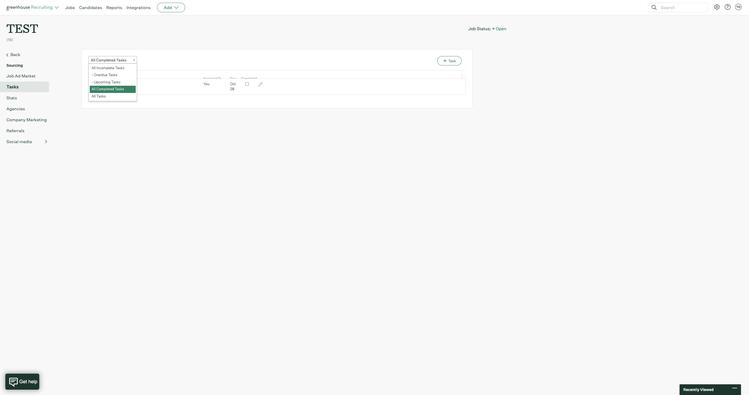 Task type: vqa. For each thing, say whether or not it's contained in the screenshot.
the right the Pipeline
no



Task type: locate. For each thing, give the bounding box(es) containing it.
1 vertical spatial completed
[[97, 87, 114, 91]]

0 vertical spatial all completed tasks
[[91, 58, 127, 62]]

reports
[[106, 5, 122, 10]]

1 vertical spatial task
[[118, 76, 125, 80]]

company marketing link
[[6, 116, 47, 123]]

all for all incomplete tasks option
[[92, 66, 96, 70]]

jobs
[[65, 5, 75, 10]]

tasks up - overdue tasks option
[[115, 66, 124, 70]]

-
[[92, 73, 93, 77], [92, 80, 93, 84]]

sourcing
[[6, 63, 23, 68]]

marketing
[[26, 117, 47, 122]]

tasks
[[116, 58, 127, 62], [115, 66, 124, 70], [108, 73, 118, 77], [111, 80, 121, 84], [6, 84, 19, 89], [115, 87, 124, 91], [97, 94, 106, 98]]

all completed tasks up all incomplete tasks
[[91, 58, 127, 62]]

company
[[6, 117, 26, 122]]

assigned
[[203, 76, 217, 80]]

viewed
[[701, 388, 714, 392]]

completed
[[96, 58, 116, 62], [97, 87, 114, 91]]

td button
[[736, 4, 742, 10]]

task for sourcing
[[448, 59, 456, 63]]

all incomplete tasks option
[[90, 65, 136, 72]]

- for - overdue tasks
[[92, 73, 93, 77]]

open
[[496, 26, 507, 31]]

person
[[95, 82, 107, 86]]

job left ad
[[6, 73, 14, 78]]

None checkbox
[[245, 82, 249, 86]]

candidates link
[[79, 5, 102, 10]]

to
[[218, 76, 222, 80]]

job status:
[[469, 26, 491, 31]]

tasks down - overdue tasks option
[[111, 80, 121, 84]]

- left overdue
[[92, 73, 93, 77]]

jobs link
[[65, 5, 75, 10]]

job
[[469, 26, 476, 31], [6, 73, 14, 78]]

oct
[[230, 82, 236, 86]]

0 vertical spatial job
[[469, 26, 476, 31]]

tasks down fundraiser
[[115, 87, 124, 91]]

all
[[91, 58, 95, 62], [92, 66, 96, 70], [92, 87, 96, 91], [92, 94, 96, 98]]

in person event
[[91, 82, 107, 91]]

task for task
[[118, 76, 125, 80]]

1 vertical spatial -
[[92, 80, 93, 84]]

agencies link
[[6, 105, 47, 112]]

company marketing
[[6, 117, 47, 122]]

all completed tasks
[[91, 58, 127, 62], [92, 87, 124, 91]]

tasks down all incomplete tasks option
[[108, 73, 118, 77]]

0 horizontal spatial job
[[6, 73, 14, 78]]

agencies
[[6, 106, 25, 111]]

test link
[[6, 15, 38, 37]]

- overdue tasks
[[92, 73, 118, 77]]

0 horizontal spatial task
[[118, 76, 125, 80]]

all tasks option
[[90, 93, 136, 100]]

job left status:
[[469, 26, 476, 31]]

0 vertical spatial task
[[448, 59, 456, 63]]

stats link
[[6, 95, 47, 101]]

task
[[448, 59, 456, 63], [118, 76, 125, 80]]

market
[[21, 73, 36, 78]]

td
[[737, 5, 741, 9]]

test (19)
[[6, 20, 38, 42]]

2 - from the top
[[92, 80, 93, 84]]

integrations link
[[127, 5, 151, 10]]

1 vertical spatial job
[[6, 73, 14, 78]]

1 vertical spatial all completed tasks
[[92, 87, 124, 91]]

- upcoming tasks
[[92, 80, 121, 84]]

0 vertical spatial -
[[92, 73, 93, 77]]

tasks up stats
[[6, 84, 19, 89]]

all completed tasks inside option
[[92, 87, 124, 91]]

completed up incomplete
[[96, 58, 116, 62]]

incomplete
[[97, 66, 114, 70]]

status:
[[477, 26, 491, 31]]

reports link
[[106, 5, 122, 10]]

list box
[[89, 65, 136, 100]]

recently viewed
[[684, 388, 714, 392]]

all for all tasks option
[[92, 94, 96, 98]]

tasks down event at the top
[[97, 94, 106, 98]]

media
[[20, 139, 32, 144]]

1 horizontal spatial job
[[469, 26, 476, 31]]

completed down person
[[97, 87, 114, 91]]

1 - from the top
[[92, 73, 93, 77]]

- up event at the top
[[92, 80, 93, 84]]

all completed tasks down - upcoming tasks
[[92, 87, 124, 91]]

list box containing all incomplete tasks
[[89, 65, 136, 100]]

back link
[[6, 51, 47, 58]]

1 horizontal spatial task
[[448, 59, 456, 63]]



Task type: describe. For each thing, give the bounding box(es) containing it.
greenhouse recruiting image
[[6, 4, 55, 11]]

you
[[204, 82, 210, 86]]

td button
[[734, 3, 743, 11]]

referrals
[[6, 128, 24, 133]]

job ad market
[[6, 73, 36, 78]]

stats
[[6, 95, 17, 100]]

overdue
[[94, 73, 107, 77]]

job for job status:
[[469, 26, 476, 31]]

test
[[6, 20, 38, 36]]

in
[[91, 82, 95, 86]]

(19)
[[6, 37, 13, 42]]

social media link
[[6, 138, 47, 145]]

tasks link
[[6, 84, 47, 90]]

completed inside option
[[97, 87, 114, 91]]

job for job ad market
[[6, 73, 14, 78]]

all tasks
[[92, 94, 106, 98]]

0 vertical spatial completed
[[96, 58, 116, 62]]

- upcoming tasks option
[[90, 79, 136, 86]]

- overdue tasks option
[[90, 72, 136, 79]]

due
[[230, 76, 236, 80]]

28
[[230, 87, 234, 91]]

event
[[91, 87, 101, 91]]

all completed tasks link
[[88, 56, 137, 64]]

upcoming
[[94, 80, 111, 84]]

recently
[[684, 388, 700, 392]]

all for all completed tasks option at the left top
[[92, 87, 96, 91]]

category
[[91, 76, 105, 80]]

social
[[6, 139, 19, 144]]

- for - upcoming tasks
[[92, 80, 93, 84]]

job ad market link
[[6, 73, 47, 79]]

ad
[[15, 73, 21, 78]]

Search text field
[[660, 4, 703, 11]]

candidates
[[79, 5, 102, 10]]

oct 28
[[230, 82, 236, 91]]

add
[[164, 5, 172, 10]]

back
[[10, 52, 20, 57]]

all completed tasks option
[[90, 86, 136, 93]]

integrations
[[127, 5, 151, 10]]

configure image
[[714, 4, 721, 10]]

all incomplete tasks
[[92, 66, 124, 70]]

assigned to
[[203, 76, 222, 80]]

fundraiser
[[118, 82, 135, 86]]

add button
[[157, 3, 185, 12]]

complete?
[[241, 76, 257, 80]]

tasks up all incomplete tasks option
[[116, 58, 127, 62]]

social media
[[6, 139, 32, 144]]

referrals link
[[6, 127, 47, 134]]



